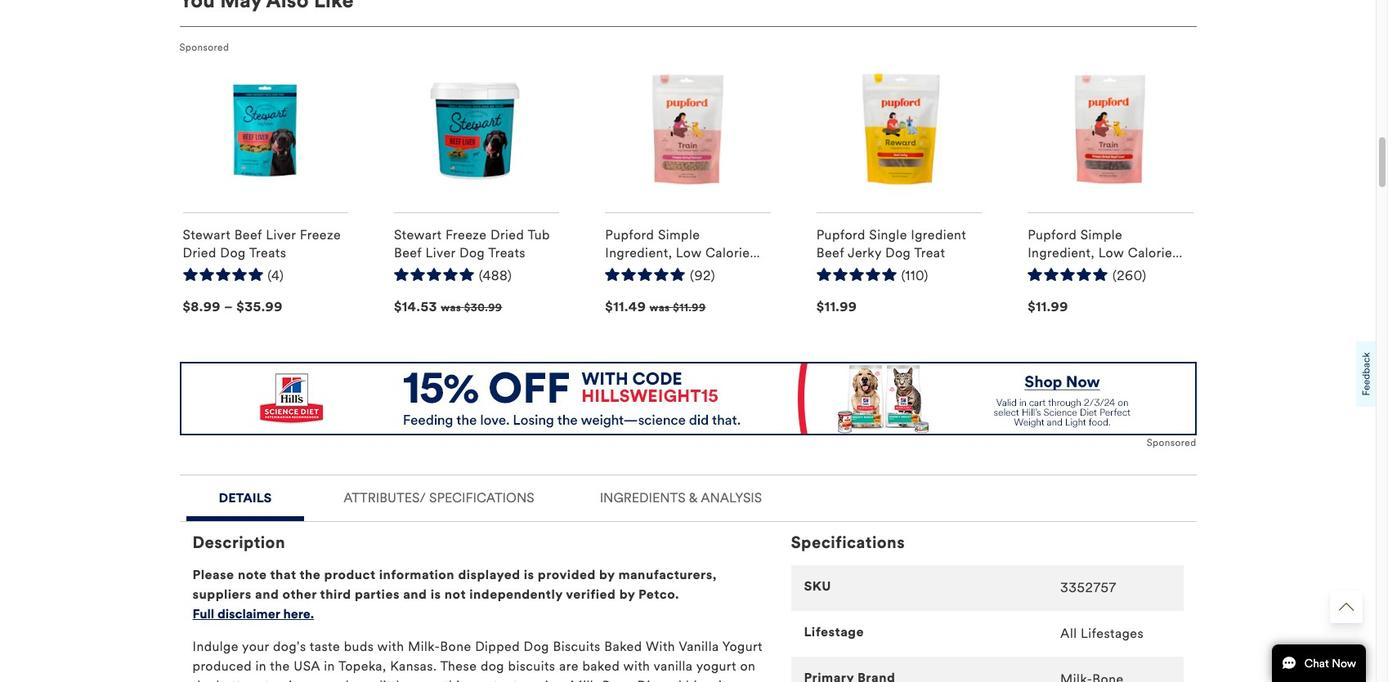 Task type: describe. For each thing, give the bounding box(es) containing it.
disclaimer
[[217, 607, 280, 623]]

scroll to top image
[[1340, 600, 1354, 615]]

details button
[[186, 476, 304, 517]]

2 and from the left
[[403, 587, 427, 603]]

these
[[440, 659, 477, 675]]

dog
[[524, 640, 550, 655]]

1 horizontal spatial bone
[[602, 679, 634, 683]]

all
[[1061, 627, 1078, 642]]

description
[[193, 533, 285, 554]]

little
[[380, 679, 407, 683]]

vanilla
[[679, 640, 719, 655]]

vanilla
[[654, 659, 693, 675]]

not
[[445, 587, 466, 603]]

1 vertical spatial your
[[310, 679, 338, 683]]

note
[[238, 568, 267, 583]]

a
[[369, 679, 376, 683]]

0 vertical spatial your
[[242, 640, 269, 655]]

ingredients & analysis button
[[574, 476, 789, 517]]

bottom
[[216, 679, 261, 683]]

1 horizontal spatial the
[[270, 659, 290, 675]]

that
[[270, 568, 296, 583]]

biscuits
[[553, 640, 601, 655]]

baked
[[583, 659, 620, 675]]

information
[[379, 568, 455, 583]]

attributes/ specifications
[[344, 491, 535, 506]]

with
[[646, 640, 676, 655]]

yogurt
[[697, 659, 737, 675]]

extra
[[479, 679, 510, 683]]

parties
[[355, 587, 400, 603]]

ingredients & analysis
[[600, 491, 762, 506]]

produced
[[193, 659, 252, 675]]

0 horizontal spatial biscuits
[[508, 659, 556, 675]]

kansas.
[[390, 659, 437, 675]]

1 vertical spatial milk-
[[570, 679, 602, 683]]

buds
[[344, 640, 374, 655]]

suppliers
[[193, 587, 252, 603]]

ingredients
[[600, 491, 686, 506]]

1 and from the left
[[255, 587, 279, 603]]

1 vertical spatial is
[[431, 587, 441, 603]]

1 horizontal spatial dog
[[481, 659, 505, 675]]

full
[[193, 607, 214, 623]]

please note that the product information displayed is provided by manufacturers, suppliers and other third parties and is not independently verified by petco. full disclaimer here.
[[193, 568, 717, 623]]

0 vertical spatial bone
[[440, 640, 472, 655]]



Task type: locate. For each thing, give the bounding box(es) containing it.
dipped
[[475, 640, 520, 655], [638, 679, 682, 683]]

provided
[[538, 568, 596, 583]]

0 horizontal spatial by
[[600, 568, 615, 583]]

to
[[265, 679, 277, 683], [514, 679, 527, 683]]

the
[[300, 568, 321, 583], [270, 659, 290, 675], [193, 679, 213, 683]]

all lifestages
[[1061, 627, 1144, 642]]

dog
[[481, 659, 505, 675], [341, 679, 365, 683]]

full disclaimer here. button
[[193, 605, 314, 625]]

0 vertical spatial with
[[378, 640, 404, 655]]

1 in from the left
[[256, 659, 267, 675]]

manufacturers,
[[619, 568, 717, 583]]

specifications
[[429, 491, 535, 506]]

2 to from the left
[[514, 679, 527, 683]]

1 to from the left
[[265, 679, 277, 683]]

1 vertical spatial sponsored
[[1147, 438, 1197, 449]]

by
[[600, 568, 615, 583], [620, 587, 635, 603]]

dog up extra
[[481, 659, 505, 675]]

your down the full disclaimer here. button
[[242, 640, 269, 655]]

0 horizontal spatial your
[[242, 640, 269, 655]]

1 vertical spatial bone
[[602, 679, 634, 683]]

indulge your dog's taste buds with milk-bone dipped dog biscuits baked with vanilla yogurt produced in the usa in topeka, kansas. these dog biscuits are baked with vanilla yogurt on the bottom to give your dog a little something extra to enjoy. milk-bone dipped biscuits a
[[193, 640, 763, 683]]

the up give
[[270, 659, 290, 675]]

indulge
[[193, 640, 239, 655]]

1 horizontal spatial milk-
[[570, 679, 602, 683]]

is left not at the left bottom of the page
[[431, 587, 441, 603]]

0 horizontal spatial and
[[255, 587, 279, 603]]

milk- up kansas. on the left
[[408, 640, 440, 655]]

0 horizontal spatial milk-
[[408, 640, 440, 655]]

by up verified
[[600, 568, 615, 583]]

1 horizontal spatial dipped
[[638, 679, 682, 683]]

&
[[689, 491, 698, 506]]

biscuits down dog
[[508, 659, 556, 675]]

styled arrow button link
[[1331, 591, 1363, 624]]

your down usa
[[310, 679, 338, 683]]

1 horizontal spatial sponsored
[[1147, 438, 1197, 449]]

the up other
[[300, 568, 321, 583]]

1 vertical spatial biscuits
[[686, 679, 734, 683]]

1 horizontal spatial with
[[624, 659, 651, 675]]

petco.
[[639, 587, 680, 603]]

1 horizontal spatial and
[[403, 587, 427, 603]]

1 horizontal spatial to
[[514, 679, 527, 683]]

dog's
[[273, 640, 306, 655]]

dog down topeka,
[[341, 679, 365, 683]]

and up the full disclaimer here. button
[[255, 587, 279, 603]]

by left petco.
[[620, 587, 635, 603]]

1 vertical spatial dog
[[341, 679, 365, 683]]

in down taste
[[324, 659, 335, 675]]

something
[[411, 679, 476, 683]]

biscuits down yogurt
[[686, 679, 734, 683]]

0 horizontal spatial dog
[[341, 679, 365, 683]]

baked
[[605, 640, 642, 655]]

to right extra
[[514, 679, 527, 683]]

independently
[[470, 587, 563, 603]]

0 vertical spatial is
[[524, 568, 535, 583]]

details
[[219, 491, 272, 506]]

in
[[256, 659, 267, 675], [324, 659, 335, 675]]

is up independently
[[524, 568, 535, 583]]

here.
[[283, 607, 314, 623]]

0 horizontal spatial with
[[378, 640, 404, 655]]

verified
[[566, 587, 616, 603]]

1 vertical spatial the
[[270, 659, 290, 675]]

specifications
[[791, 533, 905, 554]]

other
[[283, 587, 317, 603]]

dipped up extra
[[475, 640, 520, 655]]

0 horizontal spatial the
[[193, 679, 213, 683]]

is
[[524, 568, 535, 583], [431, 587, 441, 603]]

0 horizontal spatial is
[[431, 587, 441, 603]]

sku
[[804, 579, 832, 595]]

bone
[[440, 640, 472, 655], [602, 679, 634, 683]]

0 horizontal spatial dipped
[[475, 640, 520, 655]]

dipped down vanilla
[[638, 679, 682, 683]]

give
[[281, 679, 307, 683]]

0 vertical spatial biscuits
[[508, 659, 556, 675]]

on
[[741, 659, 756, 675]]

2 in from the left
[[324, 659, 335, 675]]

0 vertical spatial dog
[[481, 659, 505, 675]]

the down the produced
[[193, 679, 213, 683]]

0 horizontal spatial to
[[265, 679, 277, 683]]

1 horizontal spatial by
[[620, 587, 635, 603]]

1 horizontal spatial is
[[524, 568, 535, 583]]

taste
[[310, 640, 340, 655]]

1 horizontal spatial in
[[324, 659, 335, 675]]

sponsored
[[180, 42, 229, 53], [1147, 438, 1197, 449]]

1 vertical spatial dipped
[[638, 679, 682, 683]]

yogurt
[[723, 640, 763, 655]]

biscuits
[[508, 659, 556, 675], [686, 679, 734, 683]]

0 horizontal spatial bone
[[440, 640, 472, 655]]

and
[[255, 587, 279, 603], [403, 587, 427, 603]]

attributes/ specifications button
[[318, 476, 561, 517]]

2 horizontal spatial the
[[300, 568, 321, 583]]

to left give
[[265, 679, 277, 683]]

1 vertical spatial by
[[620, 587, 635, 603]]

product details tab list
[[180, 475, 1197, 683]]

1 horizontal spatial your
[[310, 679, 338, 683]]

0 horizontal spatial sponsored
[[180, 42, 229, 53]]

0 vertical spatial milk-
[[408, 640, 440, 655]]

milk- down baked at bottom left
[[570, 679, 602, 683]]

topeka,
[[339, 659, 387, 675]]

and down information
[[403, 587, 427, 603]]

0 vertical spatial dipped
[[475, 640, 520, 655]]

attributes/
[[344, 491, 426, 506]]

bone up these
[[440, 640, 472, 655]]

third
[[320, 587, 351, 603]]

2 vertical spatial the
[[193, 679, 213, 683]]

milk-
[[408, 640, 440, 655], [570, 679, 602, 683]]

your
[[242, 640, 269, 655], [310, 679, 338, 683]]

0 vertical spatial by
[[600, 568, 615, 583]]

bone down baked at bottom left
[[602, 679, 634, 683]]

displayed
[[458, 568, 521, 583]]

product
[[324, 568, 376, 583]]

in up bottom in the left of the page
[[256, 659, 267, 675]]

1 horizontal spatial biscuits
[[686, 679, 734, 683]]

lifestage
[[804, 625, 864, 641]]

1 vertical spatial with
[[624, 659, 651, 675]]

analysis
[[701, 491, 762, 506]]

please
[[193, 568, 234, 583]]

lifestages
[[1081, 627, 1144, 642]]

with down baked
[[624, 659, 651, 675]]

0 horizontal spatial in
[[256, 659, 267, 675]]

0 vertical spatial the
[[300, 568, 321, 583]]

3352757
[[1061, 581, 1117, 596]]

usa
[[294, 659, 320, 675]]

enjoy.
[[530, 679, 567, 683]]

the inside 'please note that the product information displayed is provided by manufacturers, suppliers and other third parties and is not independently verified by petco. full disclaimer here.'
[[300, 568, 321, 583]]

with up kansas. on the left
[[378, 640, 404, 655]]

0 vertical spatial sponsored
[[180, 42, 229, 53]]

are
[[559, 659, 579, 675]]

sponsored link
[[180, 362, 1197, 451]]

with
[[378, 640, 404, 655], [624, 659, 651, 675]]



